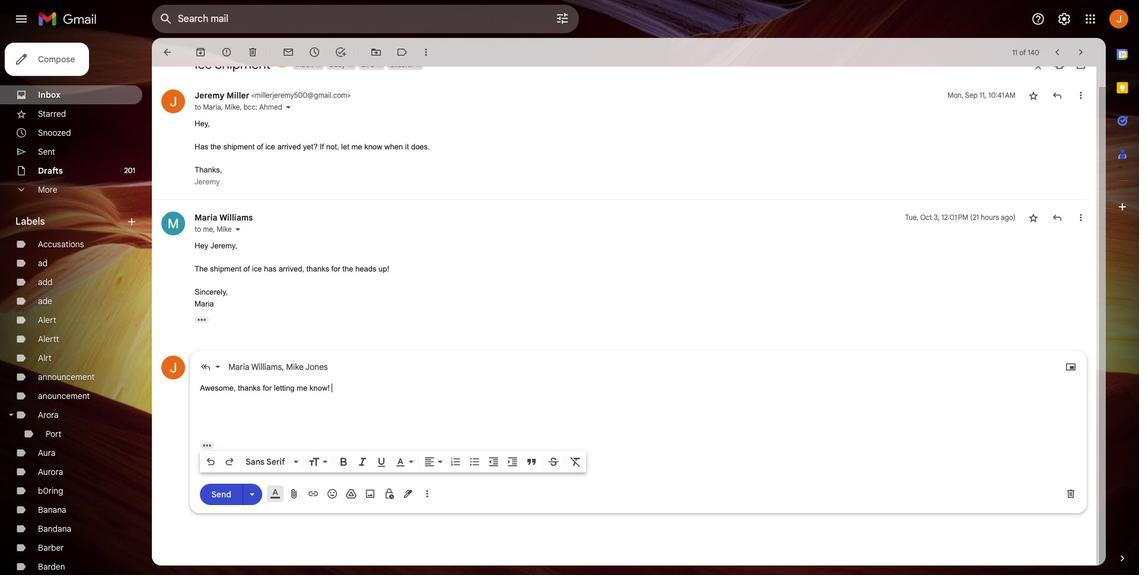 Task type: locate. For each thing, give the bounding box(es) containing it.
None search field
[[152, 5, 579, 33]]

of right shipment
[[243, 265, 250, 274]]

list
[[152, 78, 1092, 523]]

compose
[[38, 54, 75, 65]]

show trimmed content image up undo ‪(⌘z)‬ icon
[[200, 443, 214, 449]]

1 vertical spatial inbox
[[38, 90, 61, 100]]

3,
[[934, 213, 940, 222]]

banana
[[38, 505, 66, 516]]

inbox button
[[293, 59, 315, 70]]

1 vertical spatial of
[[257, 142, 263, 151]]

thanks
[[307, 265, 329, 274], [238, 384, 261, 393]]

of
[[1019, 48, 1026, 57], [257, 142, 263, 151], [243, 265, 250, 274]]

me left know!
[[297, 384, 307, 393]]

ice
[[195, 56, 212, 72]]

1 horizontal spatial thanks
[[307, 265, 329, 274]]

arora
[[38, 410, 59, 421]]

inbox
[[296, 60, 313, 69], [38, 90, 61, 100]]

1 horizontal spatial inbox
[[296, 60, 313, 69]]

2 vertical spatial of
[[243, 265, 250, 274]]

mike down the miller at the left
[[225, 103, 240, 112]]

thanks inside message body text box
[[238, 384, 261, 393]]

aura
[[38, 448, 55, 459]]

sep
[[965, 91, 978, 100]]

it
[[405, 142, 409, 151]]

older image
[[1075, 46, 1087, 58]]

jeremy miller cell
[[195, 90, 351, 101]]

0 vertical spatial williams
[[219, 212, 253, 223]]

1 vertical spatial jeremy
[[195, 177, 220, 186]]

not,
[[326, 142, 339, 151]]

remove formatting ‪(⌘\)‬ image
[[570, 456, 582, 468]]

maria williams , mike jones
[[228, 362, 328, 373]]

thanks right the 'arrived,'
[[307, 265, 329, 274]]

, for to me , mike
[[213, 225, 215, 234]]

bandana
[[38, 524, 71, 535]]

<
[[251, 91, 255, 100]]

advanced search options image
[[551, 7, 574, 30]]

,
[[221, 103, 223, 112], [240, 103, 242, 112], [213, 225, 215, 234], [282, 362, 284, 373]]

sincerely, maria
[[195, 288, 228, 308]]

0 horizontal spatial thanks
[[238, 384, 261, 393]]

1 vertical spatial for
[[263, 384, 272, 393]]

ice left has
[[252, 265, 262, 274]]

2 horizontal spatial me
[[352, 142, 362, 151]]

0 vertical spatial thanks
[[307, 265, 329, 274]]

to me , mike
[[195, 225, 232, 234]]

has
[[264, 265, 277, 274]]

port link
[[46, 429, 61, 440]]

, for maria williams , mike jones
[[282, 362, 284, 373]]

mon,
[[948, 91, 964, 100]]

alrt
[[38, 353, 52, 364]]

of right 11
[[1019, 48, 1026, 57]]

0 horizontal spatial inbox
[[38, 90, 61, 100]]

jeremy down the thanks, on the left
[[195, 177, 220, 186]]

banana link
[[38, 505, 66, 516]]

11 of 140
[[1012, 48, 1040, 57]]

0 vertical spatial mike
[[225, 103, 240, 112]]

inbox down snooze image
[[296, 60, 313, 69]]

yet?
[[303, 142, 318, 151]]

inbox inside button
[[296, 60, 313, 69]]

archive image
[[195, 46, 206, 58]]

of right the shipment
[[257, 142, 263, 151]]

labels navigation
[[0, 38, 152, 576]]

mark as unread image
[[282, 46, 294, 58]]

0 horizontal spatial ice
[[252, 265, 262, 274]]

inbox up the starred link
[[38, 90, 61, 100]]

aurora link
[[38, 467, 63, 478]]

mike left jones
[[286, 362, 304, 373]]

ice for arrived
[[265, 142, 275, 151]]

barber link
[[38, 543, 64, 554]]

discard draft ‪(⌘⇧d)‬ image
[[1065, 488, 1077, 500]]

alert link
[[38, 315, 56, 326]]

140
[[1028, 48, 1040, 57]]

know!
[[310, 384, 330, 393]]

sans serif option
[[243, 456, 291, 468]]

maria down sincerely,
[[195, 299, 214, 308]]

numbered list ‪(⌘⇧7)‬ image
[[450, 456, 462, 468]]

show details image
[[234, 226, 241, 233]]

awesome,
[[200, 384, 236, 393]]

maria
[[203, 103, 221, 112], [195, 212, 218, 223], [195, 299, 214, 308], [228, 362, 250, 373]]

italic ‪(⌘i)‬ image
[[357, 456, 368, 468]]

ahmed
[[259, 103, 282, 112]]

2 to from the top
[[195, 225, 201, 234]]

show trimmed content image
[[195, 317, 209, 323], [200, 443, 214, 449]]

for left the
[[331, 265, 340, 274]]

for inside message body text box
[[263, 384, 272, 393]]

1 horizontal spatial for
[[331, 265, 340, 274]]

maria inside sincerely, maria
[[195, 299, 214, 308]]

awesome, thanks for letting me know!
[[200, 384, 332, 393]]

0 horizontal spatial of
[[243, 265, 250, 274]]

type of response image
[[200, 361, 212, 373]]

1 horizontal spatial ice
[[265, 142, 275, 151]]

me
[[352, 142, 362, 151], [203, 225, 213, 234], [297, 384, 307, 393]]

insert emoji ‪(⌘⇧2)‬ image
[[326, 488, 338, 500]]

1 to from the top
[[195, 103, 201, 112]]

2 vertical spatial mike
[[286, 362, 304, 373]]

2 horizontal spatial of
[[1019, 48, 1026, 57]]

insert signature image
[[402, 488, 414, 500]]

0 horizontal spatial me
[[203, 225, 213, 234]]

williams up show details image
[[219, 212, 253, 223]]

, for to maria , mike , bcc: ahmed
[[221, 103, 223, 112]]

mike for maria
[[225, 103, 240, 112]]

has the shipment of ice arrived yet? if not, let me know when it does.
[[195, 142, 432, 151]]

underline ‪(⌘u)‬ image
[[376, 457, 387, 469]]

Message Body text field
[[200, 383, 1077, 433]]

williams
[[219, 212, 253, 223], [251, 362, 282, 373]]

ad link
[[38, 258, 48, 269]]

sent
[[38, 147, 55, 157]]

add link
[[38, 277, 52, 288]]

1 horizontal spatial me
[[297, 384, 307, 393]]

more send options image
[[246, 489, 258, 501]]

hey,
[[195, 119, 212, 128]]

attach files image
[[288, 488, 300, 500]]

mike down the maria williams
[[217, 225, 232, 234]]

of for the shipment of ice has arrived, thanks for the heads up!
[[243, 265, 250, 274]]

more options image
[[424, 488, 431, 500]]

show trimmed content image down sincerely, maria
[[195, 317, 209, 323]]

thanks right awesome,
[[238, 384, 261, 393]]

the
[[195, 265, 208, 274]]

0 vertical spatial jeremy
[[195, 90, 225, 101]]

ice left arrived in the top of the page
[[265, 142, 275, 151]]

0 vertical spatial ice
[[265, 142, 275, 151]]

tab list
[[1106, 38, 1139, 533]]

indent less ‪(⌘[)‬ image
[[488, 456, 500, 468]]

1 vertical spatial mike
[[217, 225, 232, 234]]

1 vertical spatial williams
[[251, 362, 282, 373]]

insert photo image
[[364, 488, 376, 500]]

more image
[[420, 46, 432, 58]]

2 vertical spatial me
[[297, 384, 307, 393]]

starred
[[38, 109, 66, 119]]

send
[[211, 489, 231, 500]]

mike
[[225, 103, 240, 112], [217, 225, 232, 234], [286, 362, 304, 373]]

to up hey
[[195, 225, 201, 234]]

alrt link
[[38, 353, 52, 364]]

williams up awesome, thanks for letting me know!
[[251, 362, 282, 373]]

1 vertical spatial ice
[[252, 265, 262, 274]]

arora link
[[38, 410, 59, 421]]

to up 'hey,'
[[195, 103, 201, 112]]

sincerely,
[[195, 288, 228, 297]]

port
[[46, 429, 61, 440]]

b0ring link
[[38, 486, 63, 497]]

1 vertical spatial thanks
[[238, 384, 261, 393]]

jeremy
[[195, 90, 225, 101], [195, 177, 220, 186]]

anouncement link
[[38, 391, 90, 402]]

if
[[320, 142, 324, 151]]

for left letting
[[263, 384, 272, 393]]

0 horizontal spatial for
[[263, 384, 272, 393]]

2 jeremy from the top
[[195, 177, 220, 186]]

bday
[[329, 60, 346, 69]]

does.
[[411, 142, 430, 151]]

jeremy left the miller at the left
[[195, 90, 225, 101]]

alert
[[38, 315, 56, 326]]

ade link
[[38, 296, 52, 307]]

anouncement
[[38, 391, 90, 402]]

gmail image
[[38, 7, 103, 31]]

blissful
[[390, 60, 413, 69]]

0 vertical spatial of
[[1019, 48, 1026, 57]]

inbox inside "labels" navigation
[[38, 90, 61, 100]]

0 vertical spatial to
[[195, 103, 201, 112]]

me up hey
[[203, 225, 213, 234]]

tue,
[[905, 213, 919, 222]]

newer image
[[1051, 46, 1063, 58]]

0 vertical spatial inbox
[[296, 60, 313, 69]]

inbox for inbox button
[[296, 60, 313, 69]]

1 horizontal spatial of
[[257, 142, 263, 151]]

1 vertical spatial to
[[195, 225, 201, 234]]

letting
[[274, 384, 295, 393]]

maria up awesome,
[[228, 362, 250, 373]]

insert files using drive image
[[345, 488, 357, 500]]

williams for maria williams
[[219, 212, 253, 223]]

me right "let"
[[352, 142, 362, 151]]

accusations
[[38, 239, 84, 250]]



Task type: describe. For each thing, give the bounding box(es) containing it.
strikethrough ‪(⌘⇧x)‬ image
[[548, 456, 560, 468]]

toggle confidential mode image
[[383, 488, 395, 500]]

Search mail text field
[[178, 13, 522, 25]]

0 vertical spatial show trimmed content image
[[195, 317, 209, 323]]

inbox link
[[38, 90, 61, 100]]

maria williams
[[195, 212, 253, 223]]

has
[[195, 142, 208, 151]]

more button
[[0, 180, 142, 199]]

hey
[[195, 242, 208, 250]]

Not starred checkbox
[[1028, 212, 1040, 224]]

let
[[341, 142, 349, 151]]

add to tasks image
[[335, 46, 347, 58]]

Not starred checkbox
[[1028, 90, 1040, 101]]

when
[[385, 142, 403, 151]]

hey jeremy,
[[195, 242, 237, 250]]

of for has the shipment of ice arrived yet? if not, let me know when it does.
[[257, 142, 263, 151]]

main menu image
[[14, 12, 28, 26]]

bird button
[[359, 59, 376, 70]]

10:41 am
[[989, 91, 1016, 100]]

mon, sep 11, 10:41 am cell
[[948, 90, 1016, 101]]

snoozed link
[[38, 128, 71, 138]]

snoozed
[[38, 128, 71, 138]]

heads
[[355, 265, 376, 274]]

shipment
[[210, 265, 241, 274]]

aura link
[[38, 448, 55, 459]]

sent link
[[38, 147, 55, 157]]

the shipment of ice has arrived, thanks for the heads up!
[[195, 265, 389, 274]]

jeremy inside "thanks, jeremy"
[[195, 177, 220, 186]]

aurora
[[38, 467, 63, 478]]

me inside text box
[[297, 384, 307, 393]]

to for to me , mike
[[195, 225, 201, 234]]

jeremy,
[[210, 242, 237, 250]]

the shipment
[[210, 142, 255, 151]]

serif
[[266, 457, 285, 468]]

add
[[38, 277, 52, 288]]

to maria , mike , bcc: ahmed
[[195, 103, 282, 112]]

bday button
[[327, 59, 347, 70]]

know
[[364, 142, 382, 151]]

up!
[[379, 265, 389, 274]]

show details image
[[285, 104, 292, 111]]

mike for me
[[217, 225, 232, 234]]

indent more ‪(⌘])‬ image
[[507, 456, 519, 468]]

announcement link
[[38, 372, 95, 383]]

201
[[124, 166, 135, 175]]

thanks, jeremy
[[195, 166, 224, 186]]

sans
[[246, 457, 265, 468]]

quote ‪(⌘⇧9)‬ image
[[526, 456, 538, 468]]

arrived,
[[279, 265, 304, 274]]

support image
[[1031, 12, 1046, 26]]

drafts link
[[38, 166, 63, 176]]

accusations link
[[38, 239, 84, 250]]

arrived
[[277, 142, 301, 151]]

jeremy miller < millerjeremy500@gmail.com >
[[195, 90, 351, 101]]

announcement
[[38, 372, 95, 383]]

>
[[347, 91, 351, 100]]

bulleted list ‪(⌘⇧8)‬ image
[[469, 456, 481, 468]]

shipment
[[215, 56, 271, 72]]

1 jeremy from the top
[[195, 90, 225, 101]]

11,
[[980, 91, 987, 100]]

drafts
[[38, 166, 63, 176]]

maria up 'hey,'
[[203, 103, 221, 112]]

12:01 pm
[[942, 213, 968, 222]]

barber
[[38, 543, 64, 554]]

formatting options toolbar
[[200, 452, 586, 473]]

ad
[[38, 258, 48, 269]]

millerjeremy500@gmail.com
[[255, 91, 347, 100]]

hours
[[981, 213, 999, 222]]

undo ‪(⌘z)‬ image
[[205, 456, 217, 468]]

settings image
[[1057, 12, 1072, 26]]

bandana link
[[38, 524, 71, 535]]

labels image
[[396, 46, 408, 58]]

insert link ‪(⌘k)‬ image
[[307, 488, 319, 500]]

maria up to me , mike
[[195, 212, 218, 223]]

redo ‪(⌘y)‬ image
[[224, 456, 236, 468]]

sans serif
[[246, 457, 285, 468]]

1 vertical spatial me
[[203, 225, 213, 234]]

thanks,
[[195, 166, 222, 174]]

labels heading
[[15, 216, 126, 228]]

the
[[343, 265, 353, 274]]

move to image
[[370, 46, 382, 58]]

barden
[[38, 562, 65, 573]]

bold ‪(⌘b)‬ image
[[338, 456, 349, 468]]

blissful button
[[388, 59, 415, 70]]

oct
[[920, 213, 932, 222]]

williams for maria williams , mike jones
[[251, 362, 282, 373]]

jones
[[305, 362, 328, 373]]

report spam image
[[221, 46, 233, 58]]

delete image
[[247, 46, 259, 58]]

bcc:
[[244, 103, 257, 112]]

to for to maria , mike , bcc: ahmed
[[195, 103, 201, 112]]

barden link
[[38, 562, 65, 573]]

alertt link
[[38, 334, 59, 345]]

send button
[[200, 484, 243, 505]]

tue, oct 3, 12:01 pm (21 hours ago) cell
[[905, 212, 1016, 224]]

mike for williams
[[286, 362, 304, 373]]

bird
[[362, 60, 374, 69]]

inbox for inbox link
[[38, 90, 61, 100]]

more
[[38, 185, 57, 195]]

0 vertical spatial me
[[352, 142, 362, 151]]

labels
[[15, 216, 45, 228]]

miller
[[227, 90, 249, 101]]

0 vertical spatial for
[[331, 265, 340, 274]]

b0ring
[[38, 486, 63, 497]]

snooze image
[[309, 46, 320, 58]]

ice for has
[[252, 265, 262, 274]]

search mail image
[[155, 8, 177, 30]]

back to inbox image
[[161, 46, 173, 58]]

1 vertical spatial show trimmed content image
[[200, 443, 214, 449]]

list containing jeremy miller
[[152, 78, 1092, 523]]

(21
[[970, 213, 979, 222]]



Task type: vqa. For each thing, say whether or not it's contained in the screenshot.
the left GB
no



